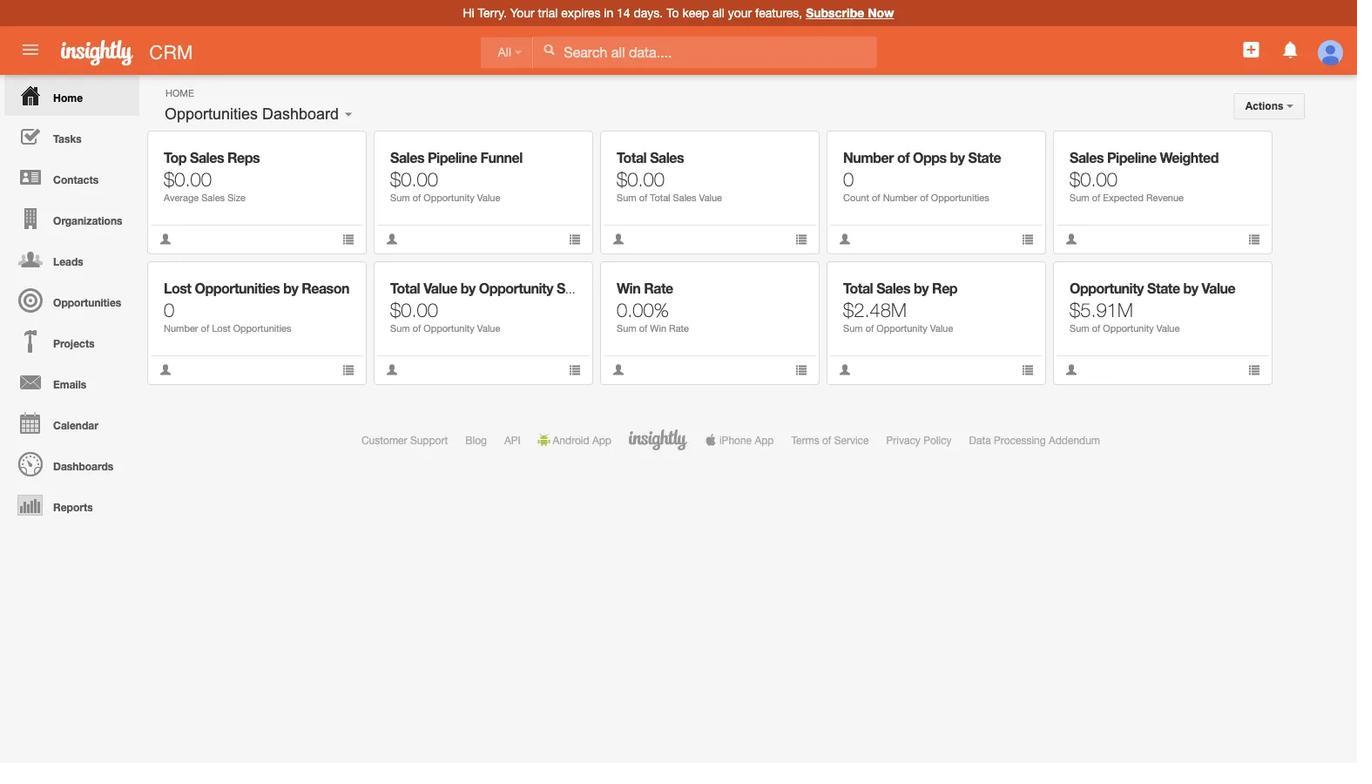 Task type: locate. For each thing, give the bounding box(es) containing it.
iphone app
[[719, 434, 774, 446]]

of down 0.00%
[[639, 323, 647, 334]]

privacy
[[886, 434, 921, 446]]

0 vertical spatial win
[[617, 280, 640, 297]]

total for $2.48m
[[843, 280, 873, 297]]

2 app from the left
[[755, 434, 774, 446]]

number down lost opportunities by reason link
[[164, 323, 198, 334]]

state
[[968, 149, 1001, 166], [557, 280, 589, 297], [1147, 280, 1180, 297]]

user image for win rate
[[612, 364, 625, 376]]

user image for total value by opportunity state
[[386, 364, 398, 376]]

$5.91m
[[1070, 298, 1133, 321]]

of down lost opportunities by reason link
[[201, 323, 209, 334]]

$0.00 up expected
[[1070, 167, 1118, 190]]

sum inside opportunity state by value $5.91m sum of opportunity value
[[1070, 323, 1089, 334]]

by inside total value by opportunity state $0.00 sum of opportunity value
[[461, 280, 475, 297]]

rate up 0.00%
[[644, 280, 673, 297]]

state inside total value by opportunity state $0.00 sum of opportunity value
[[557, 280, 589, 297]]

0
[[843, 167, 854, 190], [164, 298, 174, 321]]

of down total sales link
[[639, 192, 647, 203]]

notifications image
[[1280, 39, 1301, 60]]

list image for total value by opportunity state
[[569, 364, 581, 376]]

projects
[[53, 337, 95, 349]]

list image
[[795, 364, 807, 376], [1248, 364, 1260, 376]]

app for android app
[[592, 434, 611, 446]]

subscribe
[[806, 6, 864, 20]]

reports link
[[4, 484, 139, 525]]

user image down $2.48m
[[839, 364, 851, 376]]

1 list image from the left
[[795, 364, 807, 376]]

user image for $2.48m
[[839, 364, 851, 376]]

0 horizontal spatial list image
[[795, 364, 807, 376]]

state inside number of opps by state 0 count of number of opportunities
[[968, 149, 1001, 166]]

2 list image from the left
[[1248, 364, 1260, 376]]

list image for sales pipeline funnel
[[569, 233, 581, 245]]

user image for total sales
[[612, 233, 625, 245]]

wrench image
[[330, 144, 342, 156], [556, 144, 569, 156], [1009, 144, 1021, 156], [330, 275, 342, 287], [783, 275, 795, 287], [1009, 275, 1021, 287], [1236, 275, 1248, 287]]

of inside sales pipeline funnel $0.00 sum of opportunity value
[[413, 192, 421, 203]]

0 horizontal spatial wrench image
[[556, 275, 569, 287]]

opportunities dashboard button
[[159, 101, 345, 127]]

1 horizontal spatial user image
[[839, 364, 851, 376]]

value
[[477, 192, 500, 203], [699, 192, 722, 203], [423, 280, 457, 297], [1202, 280, 1235, 297], [477, 323, 500, 334], [930, 323, 953, 334], [1157, 323, 1180, 334]]

1 horizontal spatial home
[[166, 87, 194, 98]]

opportunities inside 'button'
[[165, 105, 258, 123]]

home up tasks link
[[53, 91, 83, 104]]

0 horizontal spatial win
[[617, 280, 640, 297]]

sum inside win rate 0.00% sum of win rate
[[617, 323, 636, 334]]

sum
[[390, 192, 410, 203], [617, 192, 636, 203], [1070, 192, 1089, 203], [390, 323, 410, 334], [617, 323, 636, 334], [843, 323, 863, 334], [1070, 323, 1089, 334]]

reason
[[302, 280, 349, 297]]

number of opps by state 0 count of number of opportunities
[[843, 149, 1001, 203]]

pipeline inside sales pipeline funnel $0.00 sum of opportunity value
[[428, 149, 477, 166]]

by inside lost opportunities by reason 0 number of lost opportunities
[[283, 280, 298, 297]]

reports
[[53, 501, 93, 513]]

list image for 0.00%
[[795, 364, 807, 376]]

state for 0
[[968, 149, 1001, 166]]

sales pipeline funnel $0.00 sum of opportunity value
[[390, 149, 522, 203]]

2 horizontal spatial state
[[1147, 280, 1180, 297]]

total for state
[[390, 280, 420, 297]]

expected
[[1103, 192, 1144, 203]]

navigation
[[0, 75, 139, 525]]

1 horizontal spatial pipeline
[[1107, 149, 1156, 166]]

list image for lost opportunities by reason
[[342, 364, 355, 376]]

of inside win rate 0.00% sum of win rate
[[639, 323, 647, 334]]

app
[[592, 434, 611, 446], [755, 434, 774, 446]]

sales
[[190, 149, 224, 166], [390, 149, 424, 166], [650, 149, 684, 166], [1070, 149, 1104, 166], [201, 192, 225, 203], [673, 192, 696, 203], [876, 280, 910, 297]]

$0.00 inside sales pipeline weighted $0.00 sum of expected revenue
[[1070, 167, 1118, 190]]

1 horizontal spatial state
[[968, 149, 1001, 166]]

api link
[[504, 434, 521, 446]]

count
[[843, 192, 869, 203]]

android app
[[553, 434, 611, 446]]

contacts link
[[4, 157, 139, 198]]

blog link
[[465, 434, 487, 446]]

tasks
[[53, 132, 82, 145]]

wrench image for $0.00
[[783, 144, 795, 156]]

list image for by
[[1248, 364, 1260, 376]]

total sales by rep link
[[843, 280, 957, 297]]

rate down win rate link
[[669, 323, 689, 334]]

lost
[[164, 280, 191, 297], [212, 323, 230, 334]]

user image down average
[[159, 233, 172, 245]]

api
[[504, 434, 521, 446]]

0 horizontal spatial 0
[[164, 298, 174, 321]]

value inside sales pipeline funnel $0.00 sum of opportunity value
[[477, 192, 500, 203]]

1 horizontal spatial 0
[[843, 167, 854, 190]]

of inside sales pipeline weighted $0.00 sum of expected revenue
[[1092, 192, 1100, 203]]

win down 0.00%
[[650, 323, 666, 334]]

subscribe now link
[[806, 6, 894, 20]]

by inside total sales by rep $2.48m sum of opportunity value
[[914, 280, 929, 297]]

2 vertical spatial number
[[164, 323, 198, 334]]

by for $2.48m
[[914, 280, 929, 297]]

list image for top sales reps
[[342, 233, 355, 245]]

trial
[[538, 6, 558, 20]]

total sales by rep $2.48m sum of opportunity value
[[843, 280, 957, 334]]

0 horizontal spatial user image
[[159, 233, 172, 245]]

0 vertical spatial 0
[[843, 167, 854, 190]]

all
[[498, 46, 511, 59]]

processing
[[994, 434, 1046, 446]]

sales inside sales pipeline funnel $0.00 sum of opportunity value
[[390, 149, 424, 166]]

of right count
[[872, 192, 880, 203]]

1 vertical spatial lost
[[212, 323, 230, 334]]

of left expected
[[1092, 192, 1100, 203]]

total sales $0.00 sum of total sales value
[[617, 149, 722, 203]]

opportunities dashboard
[[165, 105, 339, 123]]

user image
[[159, 233, 172, 245], [839, 364, 851, 376], [1065, 364, 1077, 376]]

of down $5.91m
[[1092, 323, 1100, 334]]

0 horizontal spatial state
[[557, 280, 589, 297]]

pipeline left funnel
[[428, 149, 477, 166]]

calendar link
[[4, 402, 139, 443]]

$0.00 down sales pipeline funnel link
[[390, 167, 438, 190]]

data processing addendum
[[969, 434, 1100, 446]]

pipeline up expected
[[1107, 149, 1156, 166]]

tasks link
[[4, 116, 139, 157]]

days.
[[634, 6, 663, 20]]

app right android
[[592, 434, 611, 446]]

1 horizontal spatial list image
[[1248, 364, 1260, 376]]

1 pipeline from the left
[[428, 149, 477, 166]]

of down total value by opportunity state link
[[413, 323, 421, 334]]

app right iphone
[[755, 434, 774, 446]]

2 horizontal spatial user image
[[1065, 364, 1077, 376]]

of inside total value by opportunity state $0.00 sum of opportunity value
[[413, 323, 421, 334]]

home
[[166, 87, 194, 98], [53, 91, 83, 104]]

opportunities link
[[4, 280, 139, 321]]

opportunities inside number of opps by state 0 count of number of opportunities
[[931, 192, 989, 203]]

user image for number of opps by state
[[839, 233, 851, 245]]

user image down $5.91m
[[1065, 364, 1077, 376]]

2 pipeline from the left
[[1107, 149, 1156, 166]]

user image for sales pipeline weighted
[[1064, 231, 1076, 243]]

dashboards link
[[4, 443, 139, 484]]

$0.00 inside sales pipeline funnel $0.00 sum of opportunity value
[[390, 167, 438, 190]]

privacy policy
[[886, 434, 952, 446]]

pipeline
[[428, 149, 477, 166], [1107, 149, 1156, 166]]

1 horizontal spatial win
[[650, 323, 666, 334]]

by inside opportunity state by value $5.91m sum of opportunity value
[[1183, 280, 1198, 297]]

0 horizontal spatial app
[[592, 434, 611, 446]]

revenue
[[1146, 192, 1184, 203]]

of inside opportunity state by value $5.91m sum of opportunity value
[[1092, 323, 1100, 334]]

sum inside sales pipeline weighted $0.00 sum of expected revenue
[[1070, 192, 1089, 203]]

0 horizontal spatial pipeline
[[428, 149, 477, 166]]

top sales reps link
[[164, 149, 260, 166]]

leads link
[[4, 239, 139, 280]]

1 vertical spatial 0
[[164, 298, 174, 321]]

1 app from the left
[[592, 434, 611, 446]]

0 horizontal spatial home
[[53, 91, 83, 104]]

Search all data.... text field
[[533, 36, 877, 68]]

privacy policy link
[[886, 434, 952, 446]]

$0.00 up average
[[164, 167, 212, 190]]

of
[[897, 149, 909, 166], [413, 192, 421, 203], [639, 192, 647, 203], [872, 192, 880, 203], [920, 192, 928, 203], [1092, 192, 1100, 203], [201, 323, 209, 334], [413, 323, 421, 334], [639, 323, 647, 334], [866, 323, 874, 334], [1092, 323, 1100, 334], [822, 434, 831, 446]]

win rate link
[[617, 280, 673, 297]]

total inside total value by opportunity state $0.00 sum of opportunity value
[[390, 280, 420, 297]]

emails
[[53, 378, 86, 390]]

opportunities
[[165, 105, 258, 123], [931, 192, 989, 203], [195, 280, 280, 297], [53, 296, 121, 308], [233, 323, 291, 334]]

total value by opportunity state link
[[390, 280, 589, 297]]

list image
[[1246, 231, 1259, 243], [342, 233, 355, 245], [569, 233, 581, 245], [795, 233, 807, 245], [1022, 233, 1034, 245], [342, 364, 355, 376], [569, 364, 581, 376], [1022, 364, 1034, 376]]

top
[[164, 149, 186, 166]]

hi
[[463, 6, 474, 20]]

number up count
[[843, 149, 894, 166]]

opportunity
[[424, 192, 475, 203], [479, 280, 553, 297], [1070, 280, 1144, 297], [424, 323, 475, 334], [877, 323, 928, 334], [1103, 323, 1154, 334]]

0.00%
[[617, 298, 669, 321]]

android app link
[[538, 434, 611, 446]]

number
[[843, 149, 894, 166], [883, 192, 917, 203], [164, 323, 198, 334]]

14
[[617, 6, 630, 20]]

$0.00 down total value by opportunity state link
[[390, 298, 438, 321]]

home down crm
[[166, 87, 194, 98]]

rate
[[644, 280, 673, 297], [669, 323, 689, 334]]

of down $2.48m
[[866, 323, 874, 334]]

1 horizontal spatial wrench image
[[783, 144, 795, 156]]

number of opps by state link
[[843, 149, 1001, 166]]

customer support
[[361, 434, 448, 446]]

0 vertical spatial number
[[843, 149, 894, 166]]

wrench image
[[783, 144, 795, 156], [1236, 144, 1248, 156], [556, 275, 569, 287]]

of down sales pipeline funnel link
[[413, 192, 421, 203]]

wrench image for funnel
[[556, 144, 569, 156]]

number right count
[[883, 192, 917, 203]]

funnel
[[480, 149, 522, 166]]

pipeline inside sales pipeline weighted $0.00 sum of expected revenue
[[1107, 149, 1156, 166]]

blog
[[465, 434, 487, 446]]

$0.00 for sales pipeline weighted
[[1070, 167, 1118, 190]]

user image
[[1064, 231, 1076, 243], [386, 233, 398, 245], [612, 233, 625, 245], [839, 233, 851, 245], [159, 364, 172, 376], [386, 364, 398, 376], [612, 364, 625, 376]]

2 horizontal spatial wrench image
[[1236, 144, 1248, 156]]

1 horizontal spatial app
[[755, 434, 774, 446]]

total inside total sales by rep $2.48m sum of opportunity value
[[843, 280, 873, 297]]

total sales link
[[617, 149, 684, 166]]

1 horizontal spatial lost
[[212, 323, 230, 334]]

$0.00 inside top sales reps $0.00 average sales size
[[164, 167, 212, 190]]

service
[[834, 434, 869, 446]]

total
[[617, 149, 647, 166], [650, 192, 670, 203], [390, 280, 420, 297], [843, 280, 873, 297]]

by for $0.00
[[461, 280, 475, 297]]

$0.00
[[164, 167, 212, 190], [390, 167, 438, 190], [617, 167, 665, 190], [1070, 167, 1118, 190], [390, 298, 438, 321]]

$0.00 down total sales link
[[617, 167, 665, 190]]

win up 0.00%
[[617, 280, 640, 297]]

crm
[[149, 41, 193, 63]]

terry.
[[478, 6, 507, 20]]

home inside home link
[[53, 91, 83, 104]]

0 horizontal spatial lost
[[164, 280, 191, 297]]

user image for sales pipeline funnel
[[386, 233, 398, 245]]



Task type: vqa. For each thing, say whether or not it's contained in the screenshot.


Task type: describe. For each thing, give the bounding box(es) containing it.
opportunity inside total sales by rep $2.48m sum of opportunity value
[[877, 323, 928, 334]]

leads
[[53, 255, 83, 267]]

total value by opportunity state $0.00 sum of opportunity value
[[390, 280, 589, 334]]

of inside lost opportunities by reason 0 number of lost opportunities
[[201, 323, 209, 334]]

all link
[[480, 37, 533, 68]]

of right terms
[[822, 434, 831, 446]]

1 vertical spatial win
[[650, 323, 666, 334]]

your
[[510, 6, 535, 20]]

size
[[227, 192, 246, 203]]

data processing addendum link
[[969, 434, 1100, 446]]

value inside total sales by rep $2.48m sum of opportunity value
[[930, 323, 953, 334]]

opportunity inside sales pipeline funnel $0.00 sum of opportunity value
[[424, 192, 475, 203]]

sales inside sales pipeline weighted $0.00 sum of expected revenue
[[1070, 149, 1104, 166]]

wrench image for 0.00%
[[783, 275, 795, 287]]

of inside total sales by rep $2.48m sum of opportunity value
[[866, 323, 874, 334]]

android
[[553, 434, 589, 446]]

your
[[728, 6, 752, 20]]

by for 0
[[283, 280, 298, 297]]

addendum
[[1049, 434, 1100, 446]]

1 vertical spatial rate
[[669, 323, 689, 334]]

home link
[[4, 75, 139, 116]]

dashboard
[[262, 105, 339, 123]]

sum inside total sales $0.00 sum of total sales value
[[617, 192, 636, 203]]

opportunity state by value link
[[1070, 280, 1235, 297]]

actions button
[[1234, 93, 1305, 119]]

opportunity state by value $5.91m sum of opportunity value
[[1070, 280, 1235, 334]]

customer support link
[[361, 434, 448, 446]]

projects link
[[4, 321, 139, 361]]

weighted
[[1160, 149, 1219, 166]]

terms
[[791, 434, 819, 446]]

customer
[[361, 434, 407, 446]]

now
[[868, 6, 894, 20]]

wrench image for by
[[1009, 275, 1021, 287]]

lost opportunities by reason link
[[164, 280, 349, 297]]

dashboards
[[53, 460, 113, 472]]

$0.00 inside total value by opportunity state $0.00 sum of opportunity value
[[390, 298, 438, 321]]

hi terry. your trial expires in 14 days. to keep all your features, subscribe now
[[463, 6, 894, 20]]

list image for total sales by rep
[[1022, 364, 1034, 376]]

sum inside total sales by rep $2.48m sum of opportunity value
[[843, 323, 863, 334]]

pipeline for weighted
[[1107, 149, 1156, 166]]

$0.00 for sales pipeline funnel
[[390, 167, 438, 190]]

navigation containing home
[[0, 75, 139, 525]]

$0.00 for top sales reps
[[164, 167, 212, 190]]

number inside lost opportunities by reason 0 number of lost opportunities
[[164, 323, 198, 334]]

policy
[[923, 434, 952, 446]]

of inside total sales $0.00 sum of total sales value
[[639, 192, 647, 203]]

wrench image for reps
[[330, 144, 342, 156]]

$0.00 inside total sales $0.00 sum of total sales value
[[617, 167, 665, 190]]

white image
[[543, 44, 555, 56]]

terms of service
[[791, 434, 869, 446]]

iphone app link
[[705, 434, 774, 446]]

data
[[969, 434, 991, 446]]

list image for sales pipeline weighted
[[1246, 231, 1259, 243]]

sales pipeline weighted link
[[1070, 149, 1219, 166]]

user image for lost opportunities by reason
[[159, 364, 172, 376]]

features,
[[755, 6, 802, 20]]

of left opps
[[897, 149, 909, 166]]

0 inside number of opps by state 0 count of number of opportunities
[[843, 167, 854, 190]]

of down number of opps by state link
[[920, 192, 928, 203]]

keep
[[682, 6, 709, 20]]

support
[[410, 434, 448, 446]]

actions
[[1245, 100, 1287, 112]]

all
[[713, 6, 725, 20]]

organizations
[[53, 214, 122, 226]]

0 vertical spatial lost
[[164, 280, 191, 297]]

pipeline for funnel
[[428, 149, 477, 166]]

user image for average
[[159, 233, 172, 245]]

wrench image for weighted
[[1236, 144, 1248, 156]]

$2.48m
[[843, 298, 907, 321]]

by inside number of opps by state 0 count of number of opportunities
[[950, 149, 965, 166]]

by for $5.91m
[[1183, 280, 1198, 297]]

1 vertical spatial number
[[883, 192, 917, 203]]

to
[[666, 6, 679, 20]]

sales inside total sales by rep $2.48m sum of opportunity value
[[876, 280, 910, 297]]

reps
[[227, 149, 260, 166]]

average
[[164, 192, 199, 203]]

emails link
[[4, 361, 139, 402]]

total for of
[[617, 149, 647, 166]]

value inside total sales $0.00 sum of total sales value
[[699, 192, 722, 203]]

lost opportunities by reason 0 number of lost opportunities
[[164, 280, 349, 334]]

rep
[[932, 280, 957, 297]]

in
[[604, 6, 613, 20]]

0 vertical spatial rate
[[644, 280, 673, 297]]

sum inside total value by opportunity state $0.00 sum of opportunity value
[[390, 323, 410, 334]]

calendar
[[53, 419, 98, 431]]

top sales reps $0.00 average sales size
[[164, 149, 260, 203]]

iphone
[[719, 434, 752, 446]]

state inside opportunity state by value $5.91m sum of opportunity value
[[1147, 280, 1180, 297]]

expires
[[561, 6, 600, 20]]

state for $0.00
[[557, 280, 589, 297]]

opps
[[913, 149, 947, 166]]

organizations link
[[4, 198, 139, 239]]

terms of service link
[[791, 434, 869, 446]]

list image for total sales
[[795, 233, 807, 245]]

sales pipeline funnel link
[[390, 149, 522, 166]]

sum inside sales pipeline funnel $0.00 sum of opportunity value
[[390, 192, 410, 203]]

contacts
[[53, 173, 98, 186]]

user image for $5.91m
[[1065, 364, 1077, 376]]

0 inside lost opportunities by reason 0 number of lost opportunities
[[164, 298, 174, 321]]

win rate 0.00% sum of win rate
[[617, 280, 689, 334]]

app for iphone app
[[755, 434, 774, 446]]

list image for number of opps by state
[[1022, 233, 1034, 245]]

sales pipeline weighted $0.00 sum of expected revenue
[[1070, 149, 1219, 203]]

wrench image for opps
[[1009, 144, 1021, 156]]



